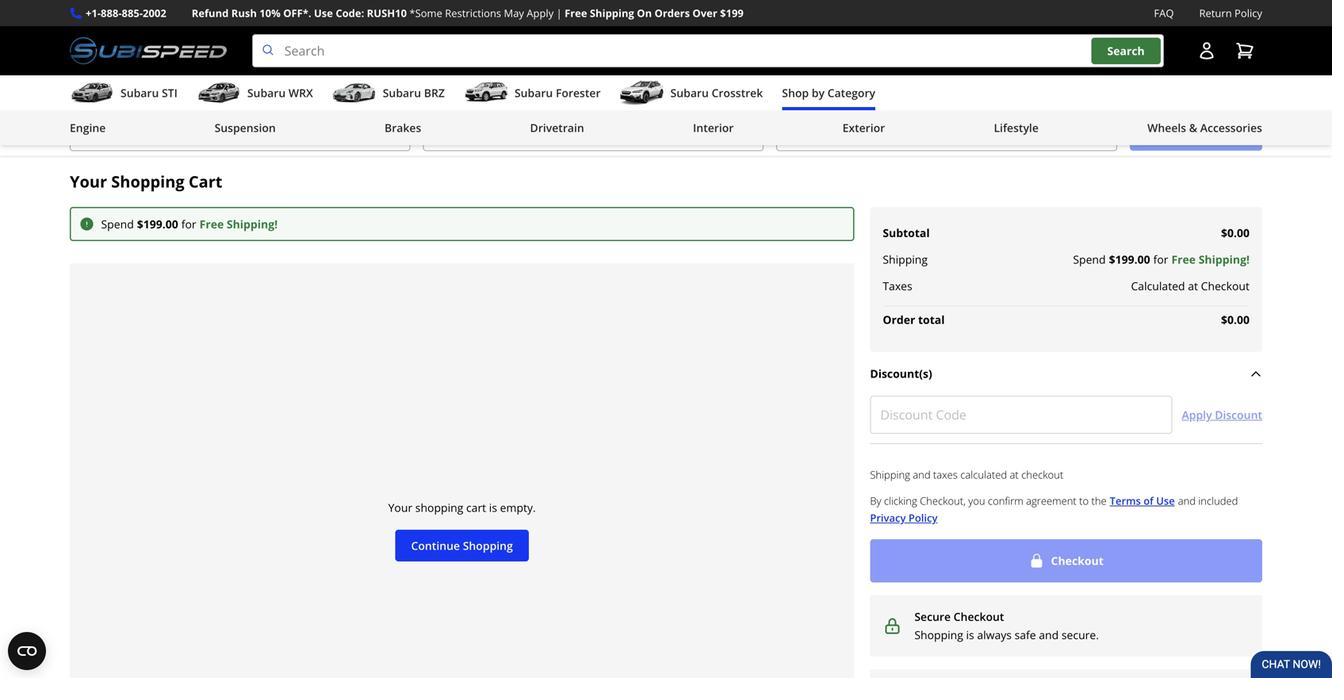 Task type: describe. For each thing, give the bounding box(es) containing it.
subaru brz button
[[332, 79, 445, 110]]

code:
[[336, 6, 364, 20]]

0 horizontal spatial for
[[181, 216, 196, 231]]

0 vertical spatial checkout
[[1201, 278, 1250, 293]]

0 vertical spatial and
[[913, 467, 931, 482]]

restrictions
[[445, 6, 501, 20]]

subaru forester button
[[464, 79, 601, 110]]

accessories
[[1200, 120, 1262, 135]]

brakes button
[[385, 114, 421, 145]]

shipping for shipping
[[883, 252, 928, 267]]

0 vertical spatial spend $ 199.00 for free shipping!
[[101, 216, 278, 231]]

+1-888-885-2002
[[86, 6, 166, 20]]

may
[[504, 6, 524, 20]]

&
[[1189, 120, 1198, 135]]

taxes
[[933, 467, 958, 482]]

secure.
[[1062, 627, 1099, 642]]

interior button
[[693, 114, 734, 145]]

by
[[812, 85, 825, 100]]

search input field
[[252, 34, 1164, 68]]

0 horizontal spatial shipping!
[[227, 216, 278, 231]]

subaru for subaru crosstrek
[[671, 85, 709, 100]]

$0.00 for subtotal
[[1221, 225, 1250, 240]]

secure checkout shopping is always safe and secure.
[[915, 609, 1099, 642]]

888-
[[101, 6, 122, 20]]

10%
[[260, 6, 281, 20]]

shipping for shipping and taxes calculated at checkout
[[870, 467, 910, 482]]

1 vertical spatial at
[[1010, 467, 1019, 482]]

subtotal
[[883, 225, 930, 240]]

subispeed logo image
[[70, 34, 227, 68]]

apply
[[527, 6, 554, 20]]

clicking
[[884, 494, 917, 508]]

rush10
[[367, 6, 407, 20]]

subaru wrx
[[247, 85, 313, 100]]

wheels
[[1148, 120, 1186, 135]]

policy inside by clicking checkout, you confirm agreement to the terms of use and included privacy policy
[[909, 511, 938, 525]]

a subaru brz thumbnail image image
[[332, 81, 376, 105]]

search
[[1108, 43, 1145, 58]]

Discount Code field
[[870, 396, 1172, 434]]

faq link
[[1154, 5, 1174, 22]]

engine button
[[70, 114, 106, 145]]

privacy
[[870, 511, 906, 525]]

safe
[[1015, 627, 1036, 642]]

orders
[[655, 6, 690, 20]]

brakes
[[385, 120, 421, 135]]

order
[[883, 312, 915, 327]]

interior
[[693, 120, 734, 135]]

a subaru crosstrek thumbnail image image
[[620, 81, 664, 105]]

on
[[637, 6, 652, 20]]

discount(s)
[[870, 366, 932, 381]]

your shopping cart
[[70, 171, 222, 192]]

subaru crosstrek
[[671, 85, 763, 100]]

|
[[556, 6, 562, 20]]

subaru crosstrek button
[[620, 79, 763, 110]]

your for your shopping cart is empty.
[[388, 500, 413, 515]]

faq
[[1154, 6, 1174, 20]]

is for empty.
[[489, 500, 497, 515]]

suspension
[[215, 120, 276, 135]]

to
[[1079, 494, 1089, 508]]

2 vertical spatial free
[[1172, 252, 1196, 267]]

order total
[[883, 312, 945, 327]]

suspension button
[[215, 114, 276, 145]]

0 vertical spatial use
[[314, 6, 333, 20]]

exterior button
[[843, 114, 885, 145]]

subaru for subaru brz
[[383, 85, 421, 100]]

drivetrain
[[530, 120, 584, 135]]

policy inside return policy link
[[1235, 6, 1263, 20]]

rush
[[231, 6, 257, 20]]

checkout inside button
[[1051, 553, 1104, 568]]

shopping for continue
[[463, 538, 513, 553]]

calculated at checkout
[[1131, 278, 1250, 293]]

by clicking checkout, you confirm agreement to the terms of use and included privacy policy
[[870, 494, 1238, 525]]

2002
[[143, 6, 166, 20]]

shopping
[[415, 500, 463, 515]]

return policy
[[1199, 6, 1263, 20]]

crosstrek
[[712, 85, 763, 100]]

the
[[1092, 494, 1107, 508]]

off*.
[[283, 6, 311, 20]]

shop
[[782, 85, 809, 100]]

cart
[[189, 171, 222, 192]]

0 vertical spatial shipping
[[590, 6, 634, 20]]

return
[[1199, 6, 1232, 20]]

and inside by clicking checkout, you confirm agreement to the terms of use and included privacy policy
[[1178, 494, 1196, 508]]



Task type: vqa. For each thing, say whether or not it's contained in the screenshot.
the Results related to Search Results
no



Task type: locate. For each thing, give the bounding box(es) containing it.
1 vertical spatial is
[[966, 627, 974, 642]]

shopping down cart
[[463, 538, 513, 553]]

0 horizontal spatial free
[[200, 216, 224, 231]]

shop by category button
[[782, 79, 876, 110]]

checkout down by clicking checkout, you confirm agreement to the terms of use and included privacy policy
[[1051, 553, 1104, 568]]

$199
[[720, 6, 744, 20]]

1 horizontal spatial and
[[1039, 627, 1059, 642]]

shipping!
[[227, 216, 278, 231], [1199, 252, 1250, 267]]

1 vertical spatial spend $ 199.00 for free shipping!
[[1073, 252, 1250, 267]]

use right off*. at top
[[314, 6, 333, 20]]

free up calculated at checkout at right top
[[1172, 252, 1196, 267]]

0 horizontal spatial shopping
[[111, 171, 185, 192]]

5 subaru from the left
[[671, 85, 709, 100]]

0 vertical spatial $
[[137, 216, 143, 231]]

1 vertical spatial checkout
[[1051, 553, 1104, 568]]

2 horizontal spatial checkout
[[1201, 278, 1250, 293]]

calculated
[[1131, 278, 1185, 293]]

0 vertical spatial 199.00
[[143, 216, 178, 231]]

is
[[489, 500, 497, 515], [966, 627, 974, 642]]

at up 'confirm'
[[1010, 467, 1019, 482]]

1 horizontal spatial shopping
[[463, 538, 513, 553]]

0 vertical spatial at
[[1188, 278, 1198, 293]]

1 horizontal spatial policy
[[1235, 6, 1263, 20]]

subaru sti
[[121, 85, 178, 100]]

subaru for subaru forester
[[515, 85, 553, 100]]

open widget image
[[8, 632, 46, 670]]

exterior
[[843, 120, 885, 135]]

wheels & accessories button
[[1148, 114, 1262, 145]]

1 vertical spatial shipping
[[883, 252, 928, 267]]

1 horizontal spatial for
[[1154, 252, 1169, 267]]

shopping inside secure checkout shopping is always safe and secure.
[[915, 627, 963, 642]]

*some
[[410, 6, 442, 20]]

shop by category
[[782, 85, 876, 100]]

refund
[[192, 6, 229, 20]]

subaru up interior
[[671, 85, 709, 100]]

1 vertical spatial for
[[1154, 252, 1169, 267]]

button image
[[1197, 41, 1217, 60]]

4 subaru from the left
[[515, 85, 553, 100]]

subaru brz
[[383, 85, 445, 100]]

checkout,
[[920, 494, 966, 508]]

and inside secure checkout shopping is always safe and secure.
[[1039, 627, 1059, 642]]

your down engine dropdown button
[[70, 171, 107, 192]]

0 vertical spatial shipping!
[[227, 216, 278, 231]]

free
[[565, 6, 587, 20], [200, 216, 224, 231], [1172, 252, 1196, 267]]

for up calculated
[[1154, 252, 1169, 267]]

over
[[693, 6, 718, 20]]

empty.
[[500, 500, 536, 515]]

shipping up clicking
[[870, 467, 910, 482]]

sti
[[162, 85, 178, 100]]

shipping down subtotal
[[883, 252, 928, 267]]

a subaru forester thumbnail image image
[[464, 81, 508, 105]]

policy right return
[[1235, 6, 1263, 20]]

your shopping cart is empty.
[[388, 500, 536, 515]]

2 horizontal spatial and
[[1178, 494, 1196, 508]]

0 horizontal spatial 199.00
[[143, 216, 178, 231]]

subaru forester
[[515, 85, 601, 100]]

2 horizontal spatial free
[[1172, 252, 1196, 267]]

shipping left on
[[590, 6, 634, 20]]

agreement
[[1026, 494, 1077, 508]]

0 vertical spatial $0.00
[[1221, 225, 1250, 240]]

and
[[913, 467, 931, 482], [1178, 494, 1196, 508], [1039, 627, 1059, 642]]

0 vertical spatial free
[[565, 6, 587, 20]]

subaru left the brz
[[383, 85, 421, 100]]

0 horizontal spatial is
[[489, 500, 497, 515]]

calculated
[[961, 467, 1007, 482]]

0 horizontal spatial $
[[137, 216, 143, 231]]

search button
[[1092, 38, 1161, 64]]

cart
[[466, 500, 486, 515]]

a subaru sti thumbnail image image
[[70, 81, 114, 105]]

1 vertical spatial and
[[1178, 494, 1196, 508]]

1 horizontal spatial use
[[1156, 494, 1175, 508]]

shopping for your
[[111, 171, 185, 192]]

885-
[[122, 6, 143, 20]]

shopping left cart
[[111, 171, 185, 192]]

free right | at the left of page
[[565, 6, 587, 20]]

1 vertical spatial shopping
[[463, 538, 513, 553]]

checkout right calculated
[[1201, 278, 1250, 293]]

discount(s) button
[[870, 365, 1263, 383]]

2 vertical spatial shopping
[[915, 627, 963, 642]]

and left "taxes"
[[913, 467, 931, 482]]

drivetrain button
[[530, 114, 584, 145]]

policy down checkout,
[[909, 511, 938, 525]]

return policy link
[[1199, 5, 1263, 22]]

checkout button
[[870, 539, 1263, 583]]

spend $ 199.00 for free shipping!
[[101, 216, 278, 231], [1073, 252, 1250, 267]]

by
[[870, 494, 881, 508]]

shopping inside button
[[463, 538, 513, 553]]

subaru up drivetrain
[[515, 85, 553, 100]]

use right 'of'
[[1156, 494, 1175, 508]]

0 horizontal spatial use
[[314, 6, 333, 20]]

shipping and taxes calculated at checkout
[[870, 467, 1064, 482]]

and right "safe"
[[1039, 627, 1059, 642]]

lifestyle
[[994, 120, 1039, 135]]

0 vertical spatial your
[[70, 171, 107, 192]]

is inside secure checkout shopping is always safe and secure.
[[966, 627, 974, 642]]

confirm
[[988, 494, 1024, 508]]

1 horizontal spatial $
[[1109, 252, 1115, 267]]

1 horizontal spatial your
[[388, 500, 413, 515]]

1 vertical spatial use
[[1156, 494, 1175, 508]]

0 vertical spatial shopping
[[111, 171, 185, 192]]

for
[[181, 216, 196, 231], [1154, 252, 1169, 267]]

shopping down secure on the bottom right of the page
[[915, 627, 963, 642]]

2 horizontal spatial shopping
[[915, 627, 963, 642]]

subaru left wrx
[[247, 85, 286, 100]]

0 vertical spatial policy
[[1235, 6, 1263, 20]]

checkout
[[1022, 467, 1064, 482]]

main element
[[0, 75, 1332, 145]]

1 subaru from the left
[[121, 85, 159, 100]]

2 vertical spatial and
[[1039, 627, 1059, 642]]

a subaru wrx thumbnail image image
[[197, 81, 241, 105]]

1 vertical spatial free
[[200, 216, 224, 231]]

0 horizontal spatial spend
[[101, 216, 134, 231]]

subaru wrx button
[[197, 79, 313, 110]]

199.00 down the your shopping cart
[[143, 216, 178, 231]]

3 subaru from the left
[[383, 85, 421, 100]]

0 horizontal spatial policy
[[909, 511, 938, 525]]

engine
[[70, 120, 106, 135]]

1 horizontal spatial spend
[[1073, 252, 1106, 267]]

subaru for subaru sti
[[121, 85, 159, 100]]

1 $0.00 from the top
[[1221, 225, 1250, 240]]

wheels & accessories
[[1148, 120, 1262, 135]]

$0.00 up calculated at checkout at right top
[[1221, 225, 1250, 240]]

at
[[1188, 278, 1198, 293], [1010, 467, 1019, 482]]

$0.00 down calculated at checkout at right top
[[1221, 312, 1250, 327]]

free down cart
[[200, 216, 224, 231]]

1 vertical spatial shipping!
[[1199, 252, 1250, 267]]

and left included at the bottom of page
[[1178, 494, 1196, 508]]

1 horizontal spatial free
[[565, 6, 587, 20]]

0 horizontal spatial and
[[913, 467, 931, 482]]

1 horizontal spatial 199.00
[[1115, 252, 1150, 267]]

is left always
[[966, 627, 974, 642]]

0 vertical spatial spend
[[101, 216, 134, 231]]

refund rush 10% off*. use code: rush10 *some restrictions may apply | free shipping on orders over $199
[[192, 6, 744, 20]]

1 horizontal spatial at
[[1188, 278, 1198, 293]]

subaru sti button
[[70, 79, 178, 110]]

included
[[1199, 494, 1238, 508]]

checkout
[[1201, 278, 1250, 293], [1051, 553, 1104, 568], [954, 609, 1004, 624]]

spend $ 199.00 for free shipping! up calculated
[[1073, 252, 1250, 267]]

secure
[[915, 609, 951, 624]]

brz
[[424, 85, 445, 100]]

0 horizontal spatial at
[[1010, 467, 1019, 482]]

spend $ 199.00 for free shipping! down cart
[[101, 216, 278, 231]]

2 subaru from the left
[[247, 85, 286, 100]]

taxes
[[883, 278, 913, 293]]

1 horizontal spatial is
[[966, 627, 974, 642]]

continue shopping
[[411, 538, 513, 553]]

always
[[977, 627, 1012, 642]]

199.00 up calculated
[[1115, 252, 1150, 267]]

of
[[1144, 494, 1154, 508]]

1 horizontal spatial checkout
[[1051, 553, 1104, 568]]

$0.00
[[1221, 225, 1250, 240], [1221, 312, 1250, 327]]

total
[[918, 312, 945, 327]]

for down cart
[[181, 216, 196, 231]]

subaru for subaru wrx
[[247, 85, 286, 100]]

forester
[[556, 85, 601, 100]]

0 vertical spatial is
[[489, 500, 497, 515]]

is right cart
[[489, 500, 497, 515]]

subaru
[[121, 85, 159, 100], [247, 85, 286, 100], [383, 85, 421, 100], [515, 85, 553, 100], [671, 85, 709, 100]]

checkout inside secure checkout shopping is always safe and secure.
[[954, 609, 1004, 624]]

1 vertical spatial $
[[1109, 252, 1115, 267]]

terms
[[1110, 494, 1141, 508]]

wrx
[[289, 85, 313, 100]]

at right calculated
[[1188, 278, 1198, 293]]

subaru left sti
[[121, 85, 159, 100]]

2 $0.00 from the top
[[1221, 312, 1250, 327]]

$0.00 for order total
[[1221, 312, 1250, 327]]

subaru inside dropdown button
[[671, 85, 709, 100]]

1 horizontal spatial spend $ 199.00 for free shipping!
[[1073, 252, 1250, 267]]

subaru inside "dropdown button"
[[383, 85, 421, 100]]

checkout up always
[[954, 609, 1004, 624]]

use inside by clicking checkout, you confirm agreement to the terms of use and included privacy policy
[[1156, 494, 1175, 508]]

0 horizontal spatial your
[[70, 171, 107, 192]]

+1-
[[86, 6, 101, 20]]

2 vertical spatial checkout
[[954, 609, 1004, 624]]

0 vertical spatial for
[[181, 216, 196, 231]]

shopping
[[111, 171, 185, 192], [463, 538, 513, 553], [915, 627, 963, 642]]

1 vertical spatial your
[[388, 500, 413, 515]]

1 vertical spatial 199.00
[[1115, 252, 1150, 267]]

continue
[[411, 538, 460, 553]]

is for always
[[966, 627, 974, 642]]

1 horizontal spatial shipping!
[[1199, 252, 1250, 267]]

1 vertical spatial policy
[[909, 511, 938, 525]]

1 vertical spatial spend
[[1073, 252, 1106, 267]]

0 horizontal spatial checkout
[[954, 609, 1004, 624]]

2 vertical spatial shipping
[[870, 467, 910, 482]]

privacy policy link
[[870, 509, 938, 526]]

your for your shopping cart
[[70, 171, 107, 192]]

1 vertical spatial $0.00
[[1221, 312, 1250, 327]]

0 horizontal spatial spend $ 199.00 for free shipping!
[[101, 216, 278, 231]]

your left shopping
[[388, 500, 413, 515]]

+1-888-885-2002 link
[[86, 5, 166, 22]]

terms of use link
[[1110, 492, 1175, 509]]



